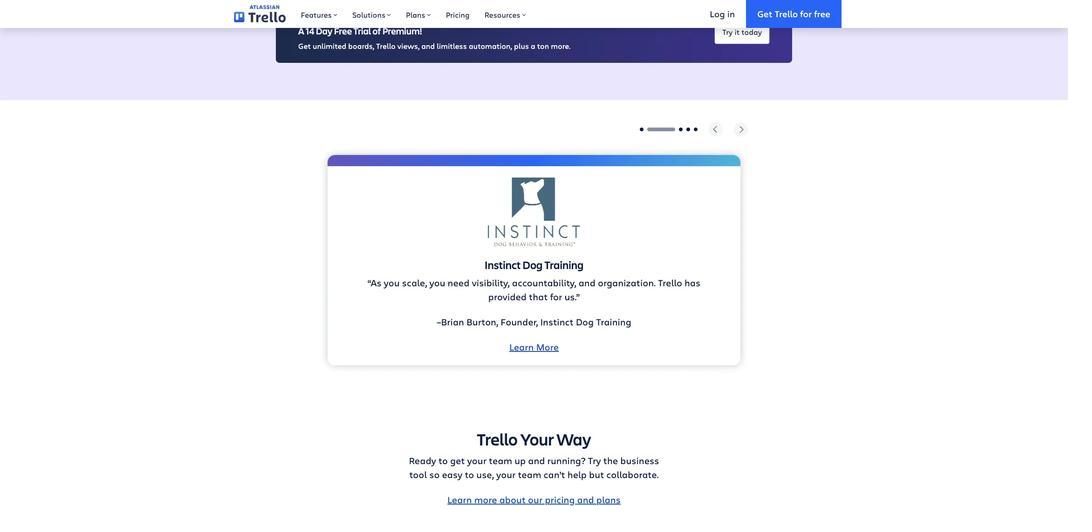 Task type: locate. For each thing, give the bounding box(es) containing it.
your down up
[[496, 469, 516, 482]]

you left need
[[430, 277, 445, 289]]

accountability,
[[512, 277, 576, 289]]

0 horizontal spatial and
[[422, 41, 435, 51]]

0 horizontal spatial instinct
[[485, 258, 521, 273]]

1 vertical spatial instinct
[[541, 316, 574, 329]]

us."
[[565, 291, 580, 303]]

but
[[589, 469, 604, 482]]

day
[[316, 25, 333, 37]]

plus
[[514, 41, 529, 51]]

0 horizontal spatial you
[[384, 277, 400, 289]]

0 vertical spatial to
[[439, 455, 448, 468]]

trello down the of
[[376, 41, 396, 51]]

free
[[334, 25, 352, 37]]

1 vertical spatial to
[[465, 469, 474, 482]]

to left the use,
[[465, 469, 474, 482]]

next image
[[734, 123, 748, 137]]

to left get
[[439, 455, 448, 468]]

0 horizontal spatial try
[[588, 455, 601, 468]]

dog down 'us."' on the right of page
[[576, 316, 594, 329]]

0 horizontal spatial dog
[[523, 258, 543, 273]]

learn more
[[509, 341, 559, 354]]

pricing
[[446, 10, 470, 20]]

plans button
[[399, 0, 438, 28]]

for
[[800, 8, 812, 19], [550, 291, 562, 303]]

free
[[814, 8, 831, 19]]

1 vertical spatial get
[[298, 41, 311, 51]]

0 vertical spatial dog
[[523, 258, 543, 273]]

try
[[723, 27, 733, 37], [588, 455, 601, 468]]

log in
[[710, 8, 735, 19]]

get
[[450, 455, 465, 468]]

–brian burton, founder, instinct dog training
[[437, 316, 632, 329]]

get
[[758, 8, 773, 19], [298, 41, 311, 51]]

1 vertical spatial try
[[588, 455, 601, 468]]

and right up
[[528, 455, 545, 468]]

training up accountability,
[[545, 258, 584, 273]]

dog
[[523, 258, 543, 273], [576, 316, 594, 329]]

0 horizontal spatial for
[[550, 291, 562, 303]]

instinct up "more"
[[541, 316, 574, 329]]

try it today link
[[715, 21, 770, 44]]

pricing link
[[438, 0, 477, 28]]

now available a 14 day free trial of premium! get unlimited boards, trello views, and limitless automation, plus a ton more.
[[298, 12, 571, 51]]

your up the use,
[[467, 455, 487, 468]]

easy
[[442, 469, 463, 482]]

1 horizontal spatial training
[[596, 316, 632, 329]]

1 horizontal spatial instinct
[[541, 316, 574, 329]]

and inside 'instinct dog training "as you scale, you need visibility, accountability, and organization. trello has provided that for us."'
[[579, 277, 596, 289]]

get trello for free
[[758, 8, 831, 19]]

of
[[373, 25, 381, 37]]

use,
[[477, 469, 494, 482]]

0 vertical spatial training
[[545, 258, 584, 273]]

try inside trello your way ready to get your team up and running? try the business tool so easy to use, your team can't help but collaborate.
[[588, 455, 601, 468]]

0 vertical spatial and
[[422, 41, 435, 51]]

0 horizontal spatial your
[[467, 455, 487, 468]]

to
[[439, 455, 448, 468], [465, 469, 474, 482]]

1 vertical spatial team
[[518, 469, 541, 482]]

instinct up visibility, at the bottom left of page
[[485, 258, 521, 273]]

tool
[[410, 469, 427, 482]]

for left 'us."' on the right of page
[[550, 291, 562, 303]]

1 vertical spatial for
[[550, 291, 562, 303]]

0 horizontal spatial team
[[489, 455, 512, 468]]

available
[[319, 12, 357, 22]]

training down organization.
[[596, 316, 632, 329]]

get up today on the right of page
[[758, 8, 773, 19]]

try up but
[[588, 455, 601, 468]]

0 horizontal spatial to
[[439, 455, 448, 468]]

that
[[529, 291, 548, 303]]

0 horizontal spatial get
[[298, 41, 311, 51]]

0 vertical spatial try
[[723, 27, 733, 37]]

1 horizontal spatial and
[[528, 455, 545, 468]]

1 vertical spatial training
[[596, 316, 632, 329]]

can't
[[544, 469, 565, 482]]

burton,
[[467, 316, 498, 329]]

1 horizontal spatial get
[[758, 8, 773, 19]]

has
[[685, 277, 701, 289]]

1 vertical spatial and
[[579, 277, 596, 289]]

and up 'us."' on the right of page
[[579, 277, 596, 289]]

get inside now available a 14 day free trial of premium! get unlimited boards, trello views, and limitless automation, plus a ton more.
[[298, 41, 311, 51]]

1 horizontal spatial team
[[518, 469, 541, 482]]

solutions button
[[345, 0, 399, 28]]

trello inside trello your way ready to get your team up and running? try the business tool so easy to use, your team can't help but collaborate.
[[477, 429, 518, 451]]

you
[[384, 277, 400, 289], [430, 277, 445, 289]]

the
[[604, 455, 618, 468]]

for left free
[[800, 8, 812, 19]]

1 horizontal spatial dog
[[576, 316, 594, 329]]

instinct dog training "as you scale, you need visibility, accountability, and organization. trello has provided that for us."
[[368, 258, 701, 303]]

1 horizontal spatial you
[[430, 277, 445, 289]]

1 vertical spatial dog
[[576, 316, 594, 329]]

0 horizontal spatial training
[[545, 258, 584, 273]]

instinct inside 'instinct dog training "as you scale, you need visibility, accountability, and organization. trello has provided that for us."'
[[485, 258, 521, 273]]

1 horizontal spatial try
[[723, 27, 733, 37]]

1 horizontal spatial your
[[496, 469, 516, 482]]

2 you from the left
[[430, 277, 445, 289]]

dog up accountability,
[[523, 258, 543, 273]]

and
[[422, 41, 435, 51], [579, 277, 596, 289], [528, 455, 545, 468]]

2 vertical spatial and
[[528, 455, 545, 468]]

way
[[557, 429, 591, 451]]

trello left has
[[658, 277, 682, 289]]

provided
[[488, 291, 527, 303]]

team
[[489, 455, 512, 468], [518, 469, 541, 482]]

up
[[515, 455, 526, 468]]

1 horizontal spatial for
[[800, 8, 812, 19]]

team left up
[[489, 455, 512, 468]]

2 horizontal spatial and
[[579, 277, 596, 289]]

ton
[[537, 41, 549, 51]]

and right views,
[[422, 41, 435, 51]]

dog inside 'instinct dog training "as you scale, you need visibility, accountability, and organization. trello has provided that for us."'
[[523, 258, 543, 273]]

instinct
[[485, 258, 521, 273], [541, 316, 574, 329]]

features button
[[293, 0, 345, 28]]

in
[[728, 8, 735, 19]]

team down up
[[518, 469, 541, 482]]

try left "it"
[[723, 27, 733, 37]]

trello
[[775, 8, 798, 19], [376, 41, 396, 51], [658, 277, 682, 289], [477, 429, 518, 451]]

0 vertical spatial instinct
[[485, 258, 521, 273]]

ready
[[409, 455, 436, 468]]

0 vertical spatial your
[[467, 455, 487, 468]]

you right "as
[[384, 277, 400, 289]]

get down a
[[298, 41, 311, 51]]

trello up up
[[477, 429, 518, 451]]

your
[[467, 455, 487, 468], [496, 469, 516, 482]]

training
[[545, 258, 584, 273], [596, 316, 632, 329]]



Task type: describe. For each thing, give the bounding box(es) containing it.
boards,
[[348, 41, 374, 51]]

running?
[[548, 455, 586, 468]]

1 horizontal spatial to
[[465, 469, 474, 482]]

more
[[536, 341, 559, 354]]

0 vertical spatial for
[[800, 8, 812, 19]]

learn
[[509, 341, 534, 354]]

resources button
[[477, 0, 534, 28]]

more.
[[551, 41, 571, 51]]

trello left free
[[775, 8, 798, 19]]

1 you from the left
[[384, 277, 400, 289]]

14
[[306, 25, 314, 37]]

automation,
[[469, 41, 512, 51]]

–brian
[[437, 316, 464, 329]]

log in link
[[699, 0, 746, 28]]

views,
[[398, 41, 420, 51]]

collaborate.
[[607, 469, 659, 482]]

your
[[521, 429, 554, 451]]

a
[[298, 25, 304, 37]]

solutions
[[352, 10, 386, 20]]

it
[[735, 27, 740, 37]]

1 vertical spatial your
[[496, 469, 516, 482]]

trial
[[354, 25, 371, 37]]

organization.
[[598, 277, 656, 289]]

try it today
[[723, 27, 762, 37]]

visibility,
[[472, 277, 510, 289]]

training inside 'instinct dog training "as you scale, you need visibility, accountability, and organization. trello has provided that for us."'
[[545, 258, 584, 273]]

resources
[[485, 10, 521, 20]]

so
[[429, 469, 440, 482]]

a
[[531, 41, 536, 51]]

features
[[301, 10, 332, 20]]

today
[[742, 27, 762, 37]]

for inside 'instinct dog training "as you scale, you need visibility, accountability, and organization. trello has provided that for us."'
[[550, 291, 562, 303]]

now
[[298, 12, 317, 22]]

"as
[[368, 277, 382, 289]]

trello inside 'instinct dog training "as you scale, you need visibility, accountability, and organization. trello has provided that for us."'
[[658, 277, 682, 289]]

limitless
[[437, 41, 467, 51]]

business
[[621, 455, 659, 468]]

scale,
[[402, 277, 427, 289]]

get trello for free link
[[746, 0, 842, 28]]

previous image
[[709, 123, 723, 137]]

0 vertical spatial team
[[489, 455, 512, 468]]

log
[[710, 8, 725, 19]]

and inside trello your way ready to get your team up and running? try the business tool so easy to use, your team can't help but collaborate.
[[528, 455, 545, 468]]

learn more link
[[509, 341, 559, 354]]

and inside now available a 14 day free trial of premium! get unlimited boards, trello views, and limitless automation, plus a ton more.
[[422, 41, 435, 51]]

plans
[[406, 10, 425, 20]]

trello your way ready to get your team up and running? try the business tool so easy to use, your team can't help but collaborate.
[[409, 429, 659, 482]]

founder,
[[501, 316, 538, 329]]

trello inside now available a 14 day free trial of premium! get unlimited boards, trello views, and limitless automation, plus a ton more.
[[376, 41, 396, 51]]

need
[[448, 277, 470, 289]]

0 vertical spatial get
[[758, 8, 773, 19]]

unlimited
[[313, 41, 347, 51]]

help
[[568, 469, 587, 482]]

premium!
[[383, 25, 422, 37]]

atlassian trello image
[[234, 5, 286, 23]]



Task type: vqa. For each thing, say whether or not it's contained in the screenshot.
Resources Dropdown Button
yes



